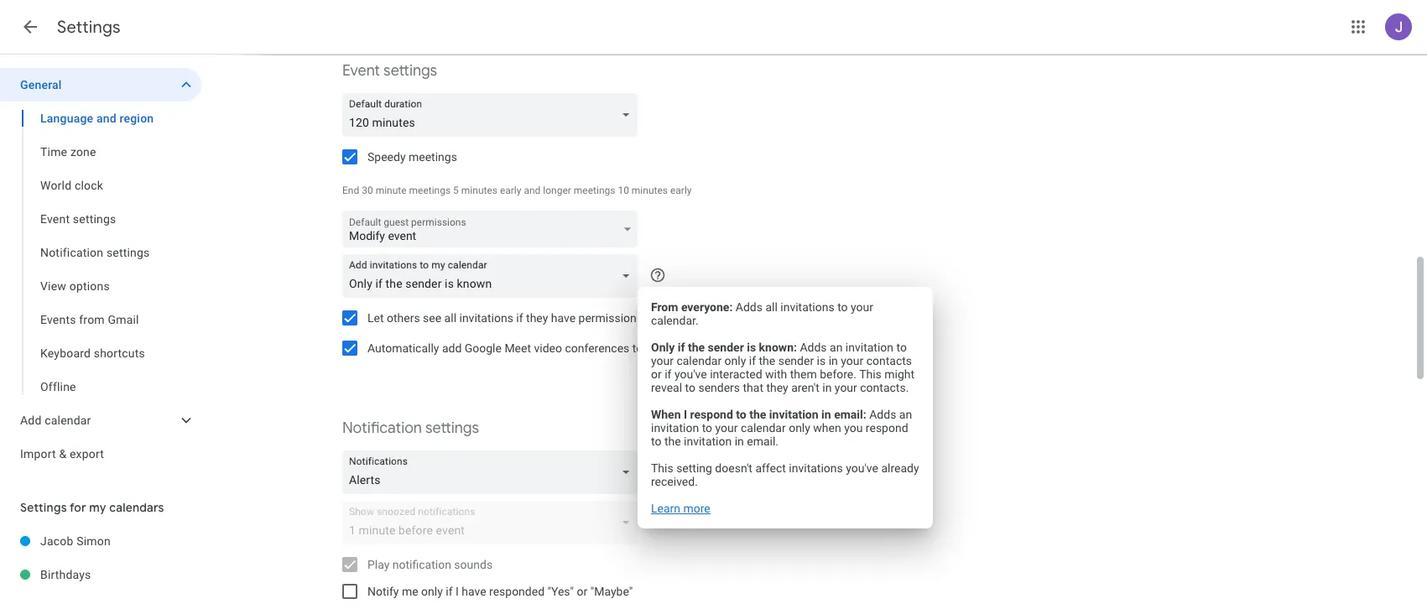 Task type: vqa. For each thing, say whether or not it's contained in the screenshot.
heading
no



Task type: describe. For each thing, give the bounding box(es) containing it.
meet
[[505, 342, 531, 355]]

settings for my calendars tree
[[0, 525, 201, 592]]

notify
[[368, 585, 399, 598]]

general tree item
[[0, 68, 201, 102]]

add
[[20, 414, 42, 427]]

others
[[387, 311, 420, 325]]

conferences
[[565, 342, 630, 355]]

events
[[40, 313, 76, 327]]

view
[[40, 280, 66, 293]]

invitations inside adds all invitations to your calendar.
[[781, 300, 835, 314]]

settings heading
[[57, 17, 121, 38]]

1 vertical spatial have
[[462, 585, 486, 598]]

if up meet
[[517, 311, 523, 325]]

all inside adds all invitations to your calendar.
[[766, 300, 778, 314]]

see
[[423, 311, 442, 325]]

if down play notification sounds
[[446, 585, 453, 598]]

0 vertical spatial event
[[342, 61, 380, 81]]

general
[[20, 78, 62, 91]]

from everyone:
[[651, 300, 733, 314]]

learn
[[651, 502, 681, 515]]

tree containing general
[[0, 68, 201, 471]]

to down that
[[736, 408, 747, 421]]

notification settings inside tree
[[40, 246, 150, 259]]

1 vertical spatial notification
[[342, 419, 422, 438]]

guest
[[384, 217, 409, 228]]

your for adds an invitation to your calendar only if the sender is in your contacts or if you've interacted with them before. this might reveal to senders that they aren't in your contacts.
[[651, 354, 674, 367]]

in left email:
[[822, 408, 832, 421]]

0 vertical spatial i
[[683, 342, 687, 355]]

clock
[[75, 179, 103, 192]]

to down senders
[[702, 421, 713, 434]]

adds all invitations to your calendar.
[[651, 300, 874, 327]]

invitation down aren't
[[770, 408, 819, 421]]

aren't
[[792, 381, 820, 394]]

google
[[465, 342, 502, 355]]

world
[[40, 179, 72, 192]]

to left the only at bottom left
[[633, 342, 643, 355]]

contacts.
[[861, 381, 909, 394]]

0 horizontal spatial respond
[[690, 408, 733, 421]]

2 minutes from the left
[[632, 185, 668, 196]]

jacob
[[40, 535, 73, 548]]

in right aren't
[[823, 381, 832, 394]]

to right reveal
[[685, 381, 696, 394]]

language and region
[[40, 112, 154, 125]]

me
[[402, 585, 418, 598]]

automatically
[[368, 342, 439, 355]]

known:
[[759, 340, 797, 354]]

2 vertical spatial i
[[456, 585, 459, 598]]

the inside adds an invitation to your calendar only if the sender is in your contacts or if you've interacted with them before. this might reveal to senders that they aren't in your contacts.
[[759, 354, 776, 367]]

permissions
[[411, 217, 466, 228]]

sounds
[[454, 558, 493, 572]]

0 horizontal spatial events
[[646, 342, 680, 355]]

1 minutes from the left
[[462, 185, 498, 196]]

or inside adds an invitation to your calendar only if the sender is in your contacts or if you've interacted with them before. this might reveal to senders that they aren't in your contacts.
[[651, 367, 662, 381]]

notification inside group
[[40, 246, 103, 259]]

affect
[[756, 461, 786, 475]]

longer
[[543, 185, 571, 196]]

invitation inside adds an invitation to your calendar only if the sender is in your contacts or if you've interacted with them before. this might reveal to senders that they aren't in your contacts.
[[846, 340, 894, 354]]

invitation up "setting"
[[684, 434, 732, 448]]

"maybe"
[[591, 585, 633, 598]]

options
[[69, 280, 110, 293]]

reveal
[[651, 381, 682, 394]]

1 early from the left
[[500, 185, 522, 196]]

gmail
[[108, 313, 139, 327]]

permission
[[579, 311, 637, 325]]

responded
[[489, 585, 545, 598]]

only for when
[[789, 421, 811, 434]]

an for respond
[[900, 408, 913, 421]]

2 vertical spatial only
[[421, 585, 443, 598]]

email:
[[834, 408, 867, 421]]

default
[[349, 217, 381, 228]]

birthdays link
[[40, 558, 201, 592]]

keyboard shortcuts
[[40, 347, 145, 360]]

world clock
[[40, 179, 103, 192]]

when
[[814, 421, 842, 434]]

in right the them
[[829, 354, 838, 367]]

modify
[[349, 229, 385, 243]]

if up that
[[749, 354, 756, 367]]

if down the only at bottom left
[[665, 367, 672, 381]]

you've inside adds an invitation to your calendar only if the sender is in your contacts or if you've interacted with them before. this might reveal to senders that they aren't in your contacts.
[[675, 367, 707, 381]]

events from gmail
[[40, 313, 139, 327]]

might
[[885, 367, 915, 381]]

settings for settings for my calendars
[[20, 500, 67, 515]]

minute
[[376, 185, 407, 196]]

adds an invitation to your calendar only if the sender is in your contacts or if you've interacted with them before. this might reveal to senders that they aren't in your contacts.
[[651, 340, 915, 394]]

senders
[[699, 381, 740, 394]]

and inside group
[[96, 112, 117, 125]]

0 vertical spatial my
[[716, 311, 732, 325]]

the inside adds an invitation to your calendar only when you respond to the invitation in email.
[[665, 434, 681, 448]]

go back image
[[20, 17, 40, 37]]

for
[[70, 500, 86, 515]]

2 vertical spatial or
[[577, 585, 588, 598]]

0 vertical spatial event settings
[[342, 61, 437, 81]]

with
[[766, 367, 788, 381]]

to left the view
[[640, 311, 650, 325]]

them
[[790, 367, 817, 381]]

learn more link
[[651, 502, 711, 515]]

birthdays
[[40, 568, 91, 582]]

group containing language and region
[[0, 102, 201, 404]]

let others see all invitations if they have permission to view or edit my events
[[368, 311, 769, 325]]

event inside group
[[40, 212, 70, 226]]

2 horizontal spatial or
[[680, 311, 690, 325]]

respond inside adds an invitation to your calendar only when you respond to the invitation in email.
[[866, 421, 909, 434]]

they inside adds an invitation to your calendar only if the sender is in your contacts or if you've interacted with them before. this might reveal to senders that they aren't in your contacts.
[[767, 381, 789, 394]]

add
[[442, 342, 462, 355]]

automatically add google meet video conferences to events i create
[[368, 342, 722, 355]]

the down that
[[750, 408, 767, 421]]

video
[[534, 342, 562, 355]]

0 vertical spatial they
[[526, 311, 548, 325]]

learn more
[[651, 502, 711, 515]]

calendar for adds an invitation to your calendar only when you respond to the invitation in email.
[[741, 421, 786, 434]]

shortcuts
[[94, 347, 145, 360]]

end
[[342, 185, 359, 196]]

view
[[653, 311, 677, 325]]

received.
[[651, 475, 698, 488]]

in inside adds an invitation to your calendar only when you respond to the invitation in email.
[[735, 434, 744, 448]]

calendar for adds an invitation to your calendar only if the sender is in your contacts or if you've interacted with them before. this might reveal to senders that they aren't in your contacts.
[[677, 354, 722, 367]]

when i respond to the invitation in email:
[[651, 408, 870, 421]]

from
[[651, 300, 679, 314]]

zone
[[70, 145, 96, 159]]

your left contacts
[[841, 354, 864, 367]]

adds an invitation to your calendar only when you respond to the invitation in email.
[[651, 408, 913, 448]]

1 horizontal spatial notification settings
[[342, 419, 479, 438]]

meetings left 5
[[409, 185, 451, 196]]

your up email:
[[835, 381, 858, 394]]

0 horizontal spatial event settings
[[40, 212, 116, 226]]

the down edit
[[688, 340, 705, 354]]

import
[[20, 447, 56, 461]]

edit
[[693, 311, 713, 325]]

meetings up 5
[[409, 150, 457, 164]]

1 horizontal spatial have
[[551, 311, 576, 325]]

create
[[689, 342, 722, 355]]

everyone:
[[681, 300, 733, 314]]



Task type: locate. For each thing, give the bounding box(es) containing it.
i down sounds
[[456, 585, 459, 598]]

respond right the you
[[866, 421, 909, 434]]

only inside adds an invitation to your calendar only if the sender is in your contacts or if you've interacted with them before. this might reveal to senders that they aren't in your contacts.
[[725, 354, 747, 367]]

sender up interacted
[[708, 340, 744, 354]]

30
[[362, 185, 373, 196]]

1 horizontal spatial you've
[[846, 461, 879, 475]]

2 vertical spatial adds
[[870, 408, 897, 421]]

only up senders
[[725, 354, 747, 367]]

your
[[851, 300, 874, 314], [651, 354, 674, 367], [841, 354, 864, 367], [835, 381, 858, 394], [716, 421, 738, 434]]

region
[[120, 112, 154, 125]]

have down sounds
[[462, 585, 486, 598]]

your inside adds an invitation to your calendar only when you respond to the invitation in email.
[[716, 421, 738, 434]]

doesn't
[[715, 461, 753, 475]]

notification down automatically at the bottom left
[[342, 419, 422, 438]]

invitations down when
[[789, 461, 843, 475]]

1 horizontal spatial event
[[342, 61, 380, 81]]

1 horizontal spatial events
[[734, 311, 769, 325]]

0 horizontal spatial you've
[[675, 367, 707, 381]]

calendar inside tree
[[45, 414, 91, 427]]

1 vertical spatial settings
[[20, 500, 67, 515]]

adds for if
[[800, 340, 827, 354]]

1 horizontal spatial calendar
[[677, 354, 722, 367]]

None field
[[342, 93, 645, 137], [342, 254, 645, 298], [342, 451, 645, 494], [342, 93, 645, 137], [342, 254, 645, 298], [342, 451, 645, 494]]

&
[[59, 447, 67, 461]]

1 horizontal spatial an
[[900, 408, 913, 421]]

to inside adds all invitations to your calendar.
[[838, 300, 848, 314]]

calendar inside adds an invitation to your calendar only if the sender is in your contacts or if you've interacted with them before. this might reveal to senders that they aren't in your contacts.
[[677, 354, 722, 367]]

1 horizontal spatial minutes
[[632, 185, 668, 196]]

from
[[79, 313, 105, 327]]

to up before.
[[838, 300, 848, 314]]

i left create
[[683, 342, 687, 355]]

the down the when
[[665, 434, 681, 448]]

is left known:
[[747, 340, 756, 354]]

email.
[[747, 434, 779, 448]]

0 vertical spatial this
[[860, 367, 882, 381]]

1 vertical spatial notification settings
[[342, 419, 479, 438]]

0 horizontal spatial adds
[[736, 300, 763, 314]]

notification up view options
[[40, 246, 103, 259]]

0 horizontal spatial notification
[[40, 246, 103, 259]]

1 horizontal spatial this
[[860, 367, 882, 381]]

0 vertical spatial and
[[96, 112, 117, 125]]

sender inside adds an invitation to your calendar only if the sender is in your contacts or if you've interacted with them before. this might reveal to senders that they aren't in your contacts.
[[779, 354, 814, 367]]

view options
[[40, 280, 110, 293]]

1 vertical spatial adds
[[800, 340, 827, 354]]

your up reveal
[[651, 354, 674, 367]]

0 vertical spatial only
[[725, 354, 747, 367]]

0 horizontal spatial an
[[830, 340, 843, 354]]

calendar up &
[[45, 414, 91, 427]]

simon
[[77, 535, 111, 548]]

the up that
[[759, 354, 776, 367]]

0 horizontal spatial early
[[500, 185, 522, 196]]

only inside adds an invitation to your calendar only when you respond to the invitation in email.
[[789, 421, 811, 434]]

play notification sounds
[[368, 558, 493, 572]]

"yes"
[[548, 585, 574, 598]]

is up aren't
[[817, 354, 826, 367]]

invitation up might
[[846, 340, 894, 354]]

settings
[[57, 17, 121, 38], [20, 500, 67, 515]]

an down 'contacts.'
[[900, 408, 913, 421]]

language
[[40, 112, 93, 125]]

or right "yes"
[[577, 585, 588, 598]]

1 horizontal spatial and
[[524, 185, 541, 196]]

event settings
[[342, 61, 437, 81], [40, 212, 116, 226]]

2 horizontal spatial adds
[[870, 408, 897, 421]]

and
[[96, 112, 117, 125], [524, 185, 541, 196]]

calendar inside adds an invitation to your calendar only when you respond to the invitation in email.
[[741, 421, 786, 434]]

invitations up google
[[460, 311, 514, 325]]

my right 'for'
[[89, 500, 106, 515]]

setting
[[677, 461, 713, 475]]

contacts
[[867, 354, 912, 367]]

0 horizontal spatial and
[[96, 112, 117, 125]]

1 vertical spatial event settings
[[40, 212, 116, 226]]

1 vertical spatial events
[[646, 342, 680, 355]]

0 horizontal spatial minutes
[[462, 185, 498, 196]]

import & export
[[20, 447, 104, 461]]

they
[[526, 311, 548, 325], [767, 381, 789, 394]]

adds down 'contacts.'
[[870, 408, 897, 421]]

meetings
[[409, 150, 457, 164], [409, 185, 451, 196], [574, 185, 616, 196]]

1 vertical spatial or
[[651, 367, 662, 381]]

this left might
[[860, 367, 882, 381]]

time
[[40, 145, 67, 159]]

0 horizontal spatial all
[[445, 311, 457, 325]]

only
[[725, 354, 747, 367], [789, 421, 811, 434], [421, 585, 443, 598]]

if right the only at bottom left
[[678, 340, 685, 354]]

or
[[680, 311, 690, 325], [651, 367, 662, 381], [577, 585, 588, 598]]

speedy
[[368, 150, 406, 164]]

jacob simon
[[40, 535, 111, 548]]

0 vertical spatial events
[[734, 311, 769, 325]]

calendar
[[677, 354, 722, 367], [45, 414, 91, 427], [741, 421, 786, 434]]

1 horizontal spatial is
[[817, 354, 826, 367]]

more
[[684, 502, 711, 515]]

1 horizontal spatial early
[[671, 185, 692, 196]]

group
[[0, 102, 201, 404]]

when
[[651, 408, 681, 421]]

your inside adds all invitations to your calendar.
[[851, 300, 874, 314]]

an inside adds an invitation to your calendar only if the sender is in your contacts or if you've interacted with them before. this might reveal to senders that they aren't in your contacts.
[[830, 340, 843, 354]]

1 vertical spatial my
[[89, 500, 106, 515]]

0 horizontal spatial only
[[421, 585, 443, 598]]

all
[[766, 300, 778, 314], [445, 311, 457, 325]]

keyboard
[[40, 347, 91, 360]]

0 vertical spatial notification
[[40, 246, 103, 259]]

0 horizontal spatial my
[[89, 500, 106, 515]]

an for sender
[[830, 340, 843, 354]]

0 horizontal spatial sender
[[708, 340, 744, 354]]

only left when
[[789, 421, 811, 434]]

already
[[882, 461, 920, 475]]

that
[[743, 381, 764, 394]]

settings right go back icon at top left
[[57, 17, 121, 38]]

sender up aren't
[[779, 354, 814, 367]]

an
[[830, 340, 843, 354], [900, 408, 913, 421]]

0 vertical spatial notification settings
[[40, 246, 150, 259]]

early right 10
[[671, 185, 692, 196]]

let
[[368, 311, 384, 325]]

i right the when
[[684, 408, 688, 421]]

my right edit
[[716, 311, 732, 325]]

0 vertical spatial have
[[551, 311, 576, 325]]

respond down senders
[[690, 408, 733, 421]]

1 vertical spatial you've
[[846, 461, 879, 475]]

adds up the them
[[800, 340, 827, 354]]

only
[[651, 340, 675, 354]]

only right me
[[421, 585, 443, 598]]

all up known:
[[766, 300, 778, 314]]

to up might
[[897, 340, 907, 354]]

minutes right 10
[[632, 185, 668, 196]]

1 horizontal spatial they
[[767, 381, 789, 394]]

1 vertical spatial and
[[524, 185, 541, 196]]

invitations up known:
[[781, 300, 835, 314]]

2 horizontal spatial only
[[789, 421, 811, 434]]

1 vertical spatial i
[[684, 408, 688, 421]]

and left region
[[96, 112, 117, 125]]

events up only if the sender is known:
[[734, 311, 769, 325]]

is inside adds an invitation to your calendar only if the sender is in your contacts or if you've interacted with them before. this might reveal to senders that they aren't in your contacts.
[[817, 354, 826, 367]]

1 horizontal spatial notification
[[342, 419, 422, 438]]

you've
[[675, 367, 707, 381], [846, 461, 879, 475]]

0 horizontal spatial notification settings
[[40, 246, 150, 259]]

and left longer
[[524, 185, 541, 196]]

offline
[[40, 380, 76, 394]]

you've inside the this setting doesn't affect invitations you've already received.
[[846, 461, 879, 475]]

adds inside adds an invitation to your calendar only when you respond to the invitation in email.
[[870, 408, 897, 421]]

notification
[[393, 558, 451, 572]]

0 horizontal spatial have
[[462, 585, 486, 598]]

calendar up affect
[[741, 421, 786, 434]]

1 vertical spatial they
[[767, 381, 789, 394]]

adds inside adds an invitation to your calendar only if the sender is in your contacts or if you've interacted with them before. this might reveal to senders that they aren't in your contacts.
[[800, 340, 827, 354]]

0 horizontal spatial event
[[40, 212, 70, 226]]

1 vertical spatial event
[[40, 212, 70, 226]]

0 vertical spatial adds
[[736, 300, 763, 314]]

settings for settings
[[57, 17, 121, 38]]

meetings left 10
[[574, 185, 616, 196]]

1 horizontal spatial my
[[716, 311, 732, 325]]

time zone
[[40, 145, 96, 159]]

minutes right 5
[[462, 185, 498, 196]]

your left email.
[[716, 421, 738, 434]]

early up modify event dropdown button
[[500, 185, 522, 196]]

1 horizontal spatial adds
[[800, 340, 827, 354]]

in left email.
[[735, 434, 744, 448]]

calendar up senders
[[677, 354, 722, 367]]

invitations for this setting doesn't affect invitations you've already received.
[[789, 461, 843, 475]]

your for adds all invitations to your calendar.
[[851, 300, 874, 314]]

0 horizontal spatial they
[[526, 311, 548, 325]]

they right that
[[767, 381, 789, 394]]

0 horizontal spatial calendar
[[45, 414, 91, 427]]

event
[[388, 229, 416, 243]]

0 horizontal spatial is
[[747, 340, 756, 354]]

all right "see" at the bottom left of the page
[[445, 311, 457, 325]]

calendars
[[109, 500, 164, 515]]

have up video
[[551, 311, 576, 325]]

adds for when
[[870, 408, 897, 421]]

1 vertical spatial this
[[651, 461, 674, 475]]

early
[[500, 185, 522, 196], [671, 185, 692, 196]]

1 horizontal spatial event settings
[[342, 61, 437, 81]]

invitations
[[781, 300, 835, 314], [460, 311, 514, 325], [789, 461, 843, 475]]

in
[[829, 354, 838, 367], [823, 381, 832, 394], [822, 408, 832, 421], [735, 434, 744, 448]]

0 vertical spatial you've
[[675, 367, 707, 381]]

1 horizontal spatial all
[[766, 300, 778, 314]]

to down the when
[[651, 434, 662, 448]]

this setting doesn't affect invitations you've already received.
[[651, 461, 920, 488]]

events down the view
[[646, 342, 680, 355]]

0 horizontal spatial or
[[577, 585, 588, 598]]

invitation down reveal
[[651, 421, 699, 434]]

invitations for let others see all invitations if they have permission to view or edit my events
[[460, 311, 514, 325]]

5
[[453, 185, 459, 196]]

the
[[688, 340, 705, 354], [759, 354, 776, 367], [750, 408, 767, 421], [665, 434, 681, 448]]

default guest permissions modify event
[[349, 217, 466, 243]]

adds
[[736, 300, 763, 314], [800, 340, 827, 354], [870, 408, 897, 421]]

0 vertical spatial or
[[680, 311, 690, 325]]

an up before.
[[830, 340, 843, 354]]

invitation
[[846, 340, 894, 354], [770, 408, 819, 421], [651, 421, 699, 434], [684, 434, 732, 448]]

0 vertical spatial an
[[830, 340, 843, 354]]

or left edit
[[680, 311, 690, 325]]

0 horizontal spatial this
[[651, 461, 674, 475]]

your up contacts
[[851, 300, 874, 314]]

your for adds an invitation to your calendar only when you respond to the invitation in email.
[[716, 421, 738, 434]]

you've left already
[[846, 461, 879, 475]]

0 vertical spatial settings
[[57, 17, 121, 38]]

an inside adds an invitation to your calendar only when you respond to the invitation in email.
[[900, 408, 913, 421]]

tree
[[0, 68, 201, 471]]

this left "setting"
[[651, 461, 674, 475]]

they up automatically add google meet video conferences to events i create
[[526, 311, 548, 325]]

notification settings up options
[[40, 246, 150, 259]]

birthdays tree item
[[0, 558, 201, 592]]

adds inside adds all invitations to your calendar.
[[736, 300, 763, 314]]

1 vertical spatial only
[[789, 421, 811, 434]]

1 vertical spatial an
[[900, 408, 913, 421]]

i
[[683, 342, 687, 355], [684, 408, 688, 421], [456, 585, 459, 598]]

notification
[[40, 246, 103, 259], [342, 419, 422, 438]]

end 30 minute meetings 5 minutes early and longer meetings 10 minutes early
[[342, 185, 692, 196]]

1 horizontal spatial or
[[651, 367, 662, 381]]

or down the only at bottom left
[[651, 367, 662, 381]]

invitations inside the this setting doesn't affect invitations you've already received.
[[789, 461, 843, 475]]

modify event button
[[342, 212, 638, 252]]

you
[[845, 421, 863, 434]]

1 horizontal spatial respond
[[866, 421, 909, 434]]

interacted
[[710, 367, 763, 381]]

only for if
[[725, 354, 747, 367]]

1 horizontal spatial only
[[725, 354, 747, 367]]

sender
[[708, 340, 744, 354], [779, 354, 814, 367]]

add calendar
[[20, 414, 91, 427]]

notification settings down automatically at the bottom left
[[342, 419, 479, 438]]

export
[[70, 447, 104, 461]]

this inside the this setting doesn't affect invitations you've already received.
[[651, 461, 674, 475]]

2 horizontal spatial calendar
[[741, 421, 786, 434]]

my
[[716, 311, 732, 325], [89, 500, 106, 515]]

this inside adds an invitation to your calendar only if the sender is in your contacts or if you've interacted with them before. this might reveal to senders that they aren't in your contacts.
[[860, 367, 882, 381]]

jacob simon tree item
[[0, 525, 201, 558]]

play
[[368, 558, 390, 572]]

1 horizontal spatial sender
[[779, 354, 814, 367]]

you've down create
[[675, 367, 707, 381]]

speedy meetings
[[368, 150, 457, 164]]

adds right everyone:
[[736, 300, 763, 314]]

to
[[838, 300, 848, 314], [640, 311, 650, 325], [897, 340, 907, 354], [633, 342, 643, 355], [685, 381, 696, 394], [736, 408, 747, 421], [702, 421, 713, 434], [651, 434, 662, 448]]

settings left 'for'
[[20, 500, 67, 515]]

2 early from the left
[[671, 185, 692, 196]]

settings for my calendars
[[20, 500, 164, 515]]



